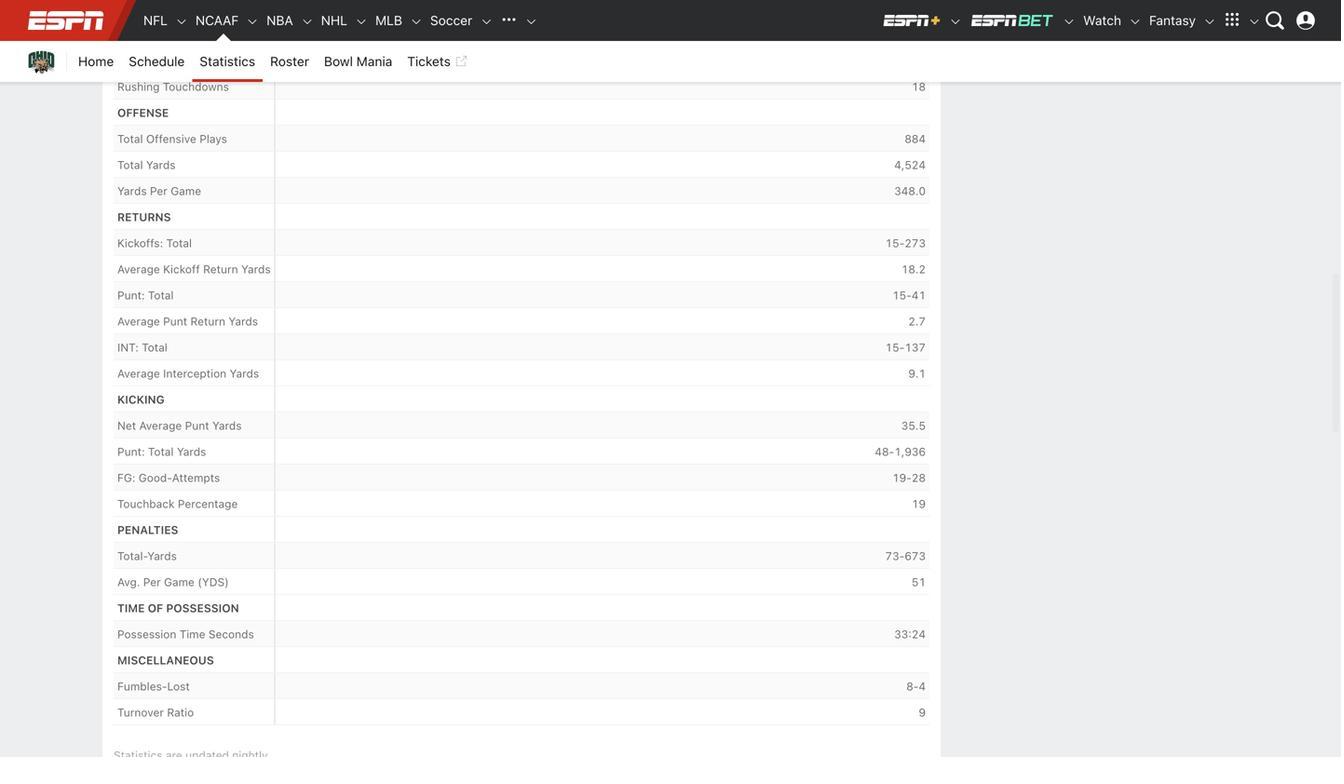 Task type: describe. For each thing, give the bounding box(es) containing it.
15-273
[[885, 237, 926, 250]]

33:24
[[894, 628, 926, 641]]

possession time seconds
[[117, 628, 254, 641]]

35.5
[[901, 419, 926, 432]]

total for kickoffs: total
[[166, 237, 192, 250]]

total offensive plays
[[117, 132, 227, 145]]

nfl link
[[136, 0, 175, 41]]

rush
[[171, 28, 197, 41]]

0 vertical spatial punt
[[163, 315, 187, 328]]

fumbles-lost
[[117, 680, 190, 693]]

external link image
[[454, 50, 467, 73]]

statistics
[[200, 54, 255, 69]]

espn+ image
[[882, 13, 942, 28]]

watch
[[1083, 13, 1121, 28]]

net average punt yards
[[117, 419, 242, 432]]

rushing yards
[[117, 2, 192, 15]]

rushing yards per game
[[117, 54, 247, 67]]

48-
[[875, 445, 894, 458]]

ncaaf
[[195, 13, 239, 28]]

punt: for punt: total
[[117, 289, 145, 302]]

15- for 41
[[892, 289, 912, 302]]

good-
[[139, 471, 172, 484]]

fantasy link
[[1142, 0, 1203, 41]]

15-137
[[885, 341, 926, 354]]

884
[[905, 132, 926, 145]]

0 horizontal spatial more espn image
[[1218, 7, 1246, 34]]

ncaaf link
[[188, 0, 246, 41]]

profile management image
[[1296, 11, 1315, 30]]

espn more sports home page image
[[495, 7, 523, 34]]

fg: good-attempts
[[117, 471, 220, 484]]

bowl mania
[[324, 54, 392, 69]]

int: total
[[117, 341, 167, 354]]

tickets
[[407, 54, 451, 69]]

(yds)
[[198, 576, 229, 589]]

total-
[[117, 550, 147, 563]]

kickoffs:
[[117, 237, 163, 250]]

9
[[919, 706, 926, 719]]

1 vertical spatial possession
[[117, 628, 176, 641]]

fumbles-
[[117, 680, 167, 693]]

rushing for rushing touchdowns
[[117, 80, 160, 93]]

19-28
[[892, 471, 926, 484]]

bowl mania link
[[317, 41, 400, 82]]

8-
[[906, 680, 919, 693]]

roster link
[[263, 41, 317, 82]]

18
[[912, 80, 926, 93]]

kickoffs: total
[[117, 237, 192, 250]]

average interception yards
[[117, 367, 259, 380]]

1,936
[[894, 445, 926, 458]]

total for punt: total
[[148, 289, 174, 302]]

nfl
[[143, 13, 168, 28]]

18.2
[[901, 263, 926, 276]]

avg. per game (yds)
[[117, 576, 229, 589]]

8-4 9
[[906, 680, 926, 719]]

total down 'offense'
[[117, 132, 143, 145]]

fantasy image
[[1203, 15, 1216, 28]]

137
[[905, 341, 926, 354]]

average kickoff return yards
[[117, 263, 271, 276]]

total for int: total
[[142, 341, 167, 354]]

nfl image
[[175, 15, 188, 28]]

punt: total yards
[[117, 445, 206, 458]]

game for avg. per game (yds)
[[164, 576, 195, 589]]

seconds
[[208, 628, 254, 641]]

nba
[[267, 13, 293, 28]]

19
[[912, 498, 926, 511]]

2.7
[[908, 315, 926, 328]]

offense
[[117, 106, 169, 119]]

soccer image
[[480, 15, 493, 28]]

348.0
[[894, 185, 926, 198]]

ncaaf image
[[246, 15, 259, 28]]

48-1,936
[[875, 445, 926, 458]]

51
[[912, 576, 926, 589]]

nba link
[[259, 0, 301, 41]]

turnover
[[117, 706, 164, 719]]

punt: for punt: total yards
[[117, 445, 145, 458]]

return for kickoff
[[203, 263, 238, 276]]

time of possession
[[117, 602, 239, 615]]

28
[[912, 471, 926, 484]]

1 horizontal spatial more espn image
[[1248, 15, 1261, 28]]



Task type: locate. For each thing, give the bounding box(es) containing it.
return up interception
[[190, 315, 225, 328]]

2 rushing from the top
[[117, 54, 160, 67]]

41
[[912, 289, 926, 302]]

per down nfl
[[150, 28, 167, 41]]

return for punt
[[190, 315, 225, 328]]

rushing left nfl icon
[[117, 2, 160, 15]]

1 horizontal spatial espn bet image
[[1063, 15, 1076, 28]]

miscellaneous
[[117, 654, 214, 667]]

game down total yards in the top left of the page
[[171, 185, 201, 198]]

1 horizontal spatial time
[[179, 628, 205, 641]]

average up kicking at the left of the page
[[117, 367, 160, 380]]

nhl
[[321, 13, 347, 28]]

net
[[117, 419, 136, 432]]

total right int:
[[142, 341, 167, 354]]

of
[[148, 602, 163, 615]]

2 punt: from the top
[[117, 445, 145, 458]]

avg.
[[117, 576, 140, 589]]

1 vertical spatial return
[[190, 315, 225, 328]]

rushing for rushing yards per game
[[117, 54, 160, 67]]

0 horizontal spatial espn bet image
[[970, 13, 1055, 28]]

0 vertical spatial 15-
[[885, 237, 905, 250]]

1 vertical spatial rushing
[[117, 54, 160, 67]]

kicking
[[117, 393, 165, 406]]

73-673
[[885, 550, 926, 563]]

game for yards per game
[[171, 185, 201, 198]]

watch link
[[1076, 0, 1129, 41]]

total for punt: total yards
[[148, 445, 174, 458]]

mlb
[[375, 13, 402, 28]]

673
[[905, 550, 926, 563]]

soccer link
[[423, 0, 480, 41]]

rushing
[[117, 2, 160, 15], [117, 54, 160, 67], [117, 80, 160, 93]]

yards per game
[[117, 185, 201, 198]]

rushing for rushing yards
[[117, 2, 160, 15]]

returns
[[117, 211, 171, 224]]

nhl image
[[355, 15, 368, 28]]

1 vertical spatial punt
[[185, 419, 209, 432]]

time down time of possession
[[179, 628, 205, 641]]

fg:
[[117, 471, 135, 484]]

touchback
[[117, 498, 175, 511]]

15- for 137
[[885, 341, 905, 354]]

total up good- at the bottom
[[148, 445, 174, 458]]

attempt
[[200, 28, 242, 41]]

1,877
[[894, 2, 926, 15]]

punt: down net
[[117, 445, 145, 458]]

possession
[[166, 602, 239, 615], [117, 628, 176, 641]]

espn plus image
[[949, 15, 962, 28]]

return
[[203, 263, 238, 276], [190, 315, 225, 328]]

average up the punt: total yards
[[139, 419, 182, 432]]

per for yards per rush attempt
[[150, 28, 167, 41]]

nba image
[[301, 15, 314, 28]]

average up int: total
[[117, 315, 160, 328]]

fantasy
[[1149, 13, 1196, 28]]

total
[[117, 132, 143, 145], [117, 159, 143, 172], [166, 237, 192, 250], [148, 289, 174, 302], [142, 341, 167, 354], [148, 445, 174, 458]]

home link
[[71, 41, 121, 82]]

4
[[919, 680, 926, 693]]

total up kickoff
[[166, 237, 192, 250]]

0 vertical spatial possession
[[166, 602, 239, 615]]

tickets link
[[400, 41, 475, 82]]

espn bet image
[[970, 13, 1055, 28], [1063, 15, 1076, 28]]

time left of
[[117, 602, 145, 615]]

mania
[[356, 54, 392, 69]]

punt up the punt: total yards
[[185, 419, 209, 432]]

more sports image
[[525, 15, 538, 28]]

average for average punt return yards
[[117, 315, 160, 328]]

73-
[[885, 550, 905, 563]]

watch image
[[1129, 15, 1142, 28]]

time
[[117, 602, 145, 615], [179, 628, 205, 641]]

attempts
[[172, 471, 220, 484]]

yards
[[163, 2, 192, 15], [117, 28, 147, 41], [163, 54, 192, 67], [146, 159, 176, 172], [117, 185, 147, 198], [241, 263, 271, 276], [229, 315, 258, 328], [230, 367, 259, 380], [212, 419, 242, 432], [177, 445, 206, 458], [147, 550, 177, 563]]

espn bet image left watch at the right
[[1063, 15, 1076, 28]]

2 vertical spatial rushing
[[117, 80, 160, 93]]

total-yards
[[117, 550, 177, 563]]

possession down the (yds)
[[166, 602, 239, 615]]

schedule
[[129, 54, 185, 69]]

statistics link
[[192, 41, 263, 82]]

yards per rush attempt
[[117, 28, 242, 41]]

possession down of
[[117, 628, 176, 641]]

15- down 18.2
[[892, 289, 912, 302]]

global navigation element
[[19, 0, 1322, 41]]

1 vertical spatial time
[[179, 628, 205, 641]]

game down attempt
[[216, 54, 247, 67]]

2 vertical spatial game
[[164, 576, 195, 589]]

bowl
[[324, 54, 353, 69]]

average for average kickoff return yards
[[117, 263, 160, 276]]

rushing right home
[[117, 54, 160, 67]]

9.1
[[908, 367, 926, 380]]

1 vertical spatial punt:
[[117, 445, 145, 458]]

3.9
[[908, 28, 926, 41]]

rushing touchdowns
[[117, 80, 229, 93]]

per for avg. per game (yds)
[[143, 576, 161, 589]]

1 vertical spatial 15-
[[892, 289, 912, 302]]

1 punt: from the top
[[117, 289, 145, 302]]

15- for 273
[[885, 237, 905, 250]]

espn bet image right espn plus image
[[970, 13, 1055, 28]]

rushing up 'offense'
[[117, 80, 160, 93]]

per right avg.
[[143, 576, 161, 589]]

per
[[150, 28, 167, 41], [195, 54, 213, 67], [150, 185, 167, 198], [143, 576, 161, 589]]

more espn image
[[1218, 7, 1246, 34], [1248, 15, 1261, 28]]

0 vertical spatial time
[[117, 602, 145, 615]]

19-
[[892, 471, 912, 484]]

touchback percentage
[[117, 498, 238, 511]]

273
[[905, 237, 926, 250]]

3 rushing from the top
[[117, 80, 160, 93]]

average
[[117, 263, 160, 276], [117, 315, 160, 328], [117, 367, 160, 380], [139, 419, 182, 432]]

punt
[[163, 315, 187, 328], [185, 419, 209, 432]]

per up touchdowns
[[195, 54, 213, 67]]

home
[[78, 54, 114, 69]]

15- up 18.2
[[885, 237, 905, 250]]

nhl link
[[314, 0, 355, 41]]

4,524
[[894, 159, 926, 172]]

game up time of possession
[[164, 576, 195, 589]]

turnover ratio
[[117, 706, 194, 719]]

average punt return yards
[[117, 315, 258, 328]]

1 vertical spatial game
[[171, 185, 201, 198]]

per down total yards in the top left of the page
[[150, 185, 167, 198]]

interception
[[163, 367, 226, 380]]

average for average interception yards
[[117, 367, 160, 380]]

total down kickoff
[[148, 289, 174, 302]]

return right kickoff
[[203, 263, 238, 276]]

int:
[[117, 341, 139, 354]]

0 vertical spatial return
[[203, 263, 238, 276]]

roster
[[270, 54, 309, 69]]

total up yards per game
[[117, 159, 143, 172]]

15- down 15-41
[[885, 341, 905, 354]]

punt: total
[[117, 289, 174, 302]]

0 vertical spatial rushing
[[117, 2, 160, 15]]

per for yards per game
[[150, 185, 167, 198]]

kickoff
[[163, 263, 200, 276]]

mlb image
[[410, 15, 423, 28]]

ratio
[[167, 706, 194, 719]]

percentage
[[178, 498, 238, 511]]

2 vertical spatial 15-
[[885, 341, 905, 354]]

0 vertical spatial game
[[216, 54, 247, 67]]

total yards
[[117, 159, 176, 172]]

punt: up int:
[[117, 289, 145, 302]]

schedule link
[[121, 41, 192, 82]]

average down kickoffs:
[[117, 263, 160, 276]]

0 vertical spatial punt:
[[117, 289, 145, 302]]

1 rushing from the top
[[117, 2, 160, 15]]

0 horizontal spatial time
[[117, 602, 145, 615]]

plays
[[199, 132, 227, 145]]

punt down punt: total
[[163, 315, 187, 328]]



Task type: vqa. For each thing, say whether or not it's contained in the screenshot.
'Attempt'
yes



